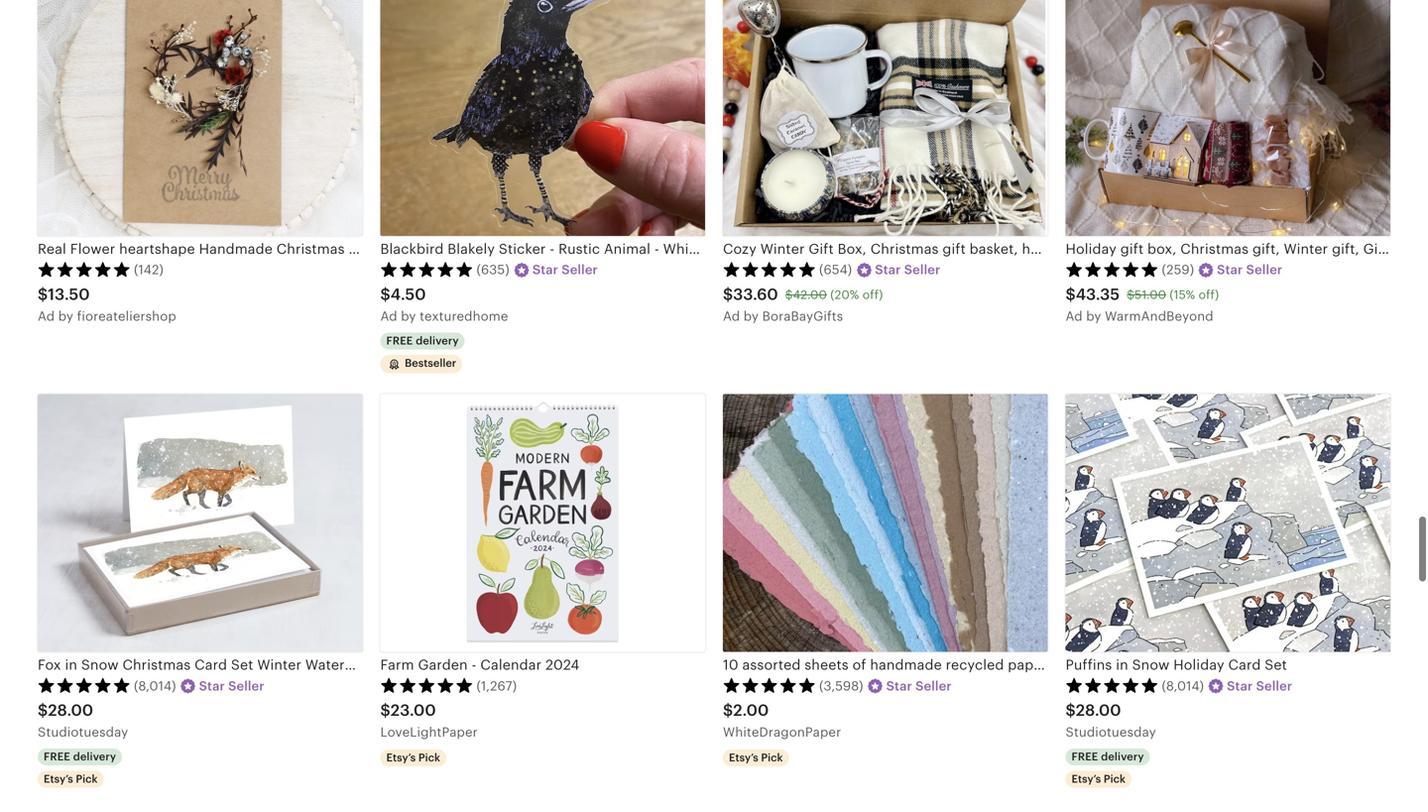 Task type: locate. For each thing, give the bounding box(es) containing it.
1 horizontal spatial studiotuesday
[[1066, 725, 1157, 740]]

friendly,
[[1084, 657, 1139, 673]]

holiday
[[490, 657, 541, 673], [1174, 657, 1225, 673]]

1 horizontal spatial etsy's pick
[[729, 752, 783, 765]]

1 horizontal spatial holiday
[[1174, 657, 1225, 673]]

5 out of 5 stars image up "33.60"
[[723, 261, 816, 277]]

1 d from the left
[[46, 309, 55, 324]]

1 card from the left
[[195, 657, 227, 673]]

etsy's
[[386, 752, 416, 765], [729, 752, 759, 765], [44, 774, 73, 786], [1072, 774, 1101, 786]]

1 (8,014) from the left
[[134, 679, 176, 694]]

card right 'textured'
[[1229, 657, 1261, 673]]

2 b from the left
[[401, 309, 409, 324]]

2 card from the left
[[1229, 657, 1261, 673]]

sheets
[[805, 657, 849, 673]]

0 horizontal spatial studiotuesday
[[38, 725, 128, 740]]

5 out of 5 stars image down greeting
[[380, 677, 474, 693]]

2 horizontal spatial delivery
[[1101, 751, 1144, 764]]

studiotuesday down fox
[[38, 725, 128, 740]]

2024
[[546, 657, 580, 673]]

5 out of 5 stars image up the '13.50'
[[38, 261, 131, 277]]

d inside $ 4.50 a d b y texturedhome
[[389, 309, 397, 324]]

2 d from the left
[[389, 309, 397, 324]]

5 out of 5 stars image down the assorted
[[723, 677, 816, 693]]

etsy's pick down whitedragonpaper in the right of the page
[[729, 752, 783, 765]]

delivery for fox in snow christmas card set winter watercolor greeting cards holiday cards
[[73, 751, 116, 764]]

5 out of 5 stars image for puffins in snow holiday card set image
[[1066, 677, 1159, 693]]

2 y from the left
[[409, 309, 416, 324]]

4 a from the left
[[1066, 309, 1075, 324]]

studiotuesday
[[38, 725, 128, 740], [1066, 725, 1157, 740]]

seller for puffins in snow holiday card set image's 5 out of 5 stars 'image'
[[1256, 679, 1293, 694]]

free down fox
[[44, 751, 70, 764]]

2 set from the left
[[1265, 657, 1288, 673]]

free up bestseller
[[386, 335, 413, 347]]

28.00 for fox
[[48, 702, 93, 720]]

(8,014) down christmas
[[134, 679, 176, 694]]

in right puffins
[[1116, 657, 1129, 673]]

a left fioreateliershop
[[38, 309, 47, 324]]

seller right (635)
[[562, 263, 598, 277]]

star
[[533, 263, 559, 277], [875, 263, 901, 277], [1217, 263, 1243, 277], [199, 679, 225, 694], [886, 679, 912, 694], [1227, 679, 1253, 694]]

28.00
[[48, 702, 93, 720], [1076, 702, 1122, 720]]

51.00
[[1135, 288, 1167, 302]]

0 horizontal spatial delivery
[[73, 751, 116, 764]]

y down 43.35
[[1095, 309, 1102, 324]]

$ 28.00 studiotuesday down fox
[[38, 702, 128, 740]]

5 out of 5 stars image for the holiday gift box, christmas gift, winter gift, gift box for women, new year gift idea, gift box for women, care package for her, warm gift image
[[1066, 261, 1159, 277]]

5 out of 5 stars image up 43.35
[[1066, 261, 1159, 277]]

2 a from the left
[[380, 309, 389, 324]]

cards up (1,267)
[[447, 657, 486, 673]]

set
[[231, 657, 253, 673], [1265, 657, 1288, 673]]

4 b from the left
[[1086, 309, 1095, 324]]

off) right (15%
[[1199, 288, 1219, 302]]

1 horizontal spatial 28.00
[[1076, 702, 1122, 720]]

0 horizontal spatial card
[[195, 657, 227, 673]]

13.50
[[48, 286, 90, 303]]

3 y from the left
[[752, 309, 759, 324]]

1 snow from the left
[[81, 657, 119, 673]]

2 snow from the left
[[1132, 657, 1170, 673]]

1 $ 28.00 studiotuesday from the left
[[38, 702, 128, 740]]

1 etsy's pick from the left
[[386, 752, 440, 765]]

real flower heartshape handmade christmas card / preserved flowers and dried flowers / holiday card / holiday gift / wreath card image
[[38, 0, 363, 236]]

b inside $ 43.35 $ 51.00 (15% off) a d b y warmandbeyond
[[1086, 309, 1095, 324]]

cards right calendar
[[545, 657, 585, 673]]

pick
[[418, 752, 440, 765], [761, 752, 783, 765], [76, 774, 98, 786], [1104, 774, 1126, 786]]

2 $ 28.00 studiotuesday from the left
[[1066, 702, 1157, 740]]

d down 43.35
[[1075, 309, 1083, 324]]

$ 28.00 studiotuesday down friendly,
[[1066, 702, 1157, 740]]

off) for 43.35
[[1199, 288, 1219, 302]]

d down the '13.50'
[[46, 309, 55, 324]]

0 horizontal spatial holiday
[[490, 657, 541, 673]]

of
[[853, 657, 867, 673]]

whitedragonpaper
[[723, 725, 841, 740]]

d down "33.60"
[[732, 309, 740, 324]]

$ inside $ 13.50 a d b y fioreateliershop
[[38, 286, 48, 303]]

y down "33.60"
[[752, 309, 759, 324]]

free delivery etsy's pick
[[44, 751, 116, 786], [1072, 751, 1144, 786]]

b down "33.60"
[[744, 309, 752, 324]]

1 horizontal spatial (8,014)
[[1162, 679, 1204, 694]]

10 assorted sheets of handmade recycled paper, eco friendly, textured collage supply
[[723, 657, 1302, 673]]

2.00
[[733, 702, 769, 720]]

5 out of 5 stars image down friendly,
[[1066, 677, 1159, 693]]

2 free delivery etsy's pick from the left
[[1072, 751, 1144, 786]]

0 horizontal spatial free delivery etsy's pick
[[44, 751, 116, 786]]

1 horizontal spatial snow
[[1132, 657, 1170, 673]]

1 cards from the left
[[447, 657, 486, 673]]

1 y from the left
[[66, 309, 73, 324]]

4 y from the left
[[1095, 309, 1102, 324]]

0 horizontal spatial (8,014)
[[134, 679, 176, 694]]

free down puffins
[[1072, 751, 1099, 764]]

a inside $ 33.60 $ 42.00 (20% off) a d b y borabaygifts
[[723, 309, 732, 324]]

$ 28.00 studiotuesday
[[38, 702, 128, 740], [1066, 702, 1157, 740]]

5 out of 5 stars image for blackbird blakely sticker - rustic animal - whimsical stars - woodland celestial art - vinyl - waterproof - weatherproof - boho "image"
[[380, 261, 474, 277]]

1 horizontal spatial off)
[[1199, 288, 1219, 302]]

star seller for 5 out of 5 stars 'image' associated with 10 assorted sheets of handmade recycled paper, eco friendly, textured collage supply "image"
[[886, 679, 952, 694]]

(8,014)
[[134, 679, 176, 694], [1162, 679, 1204, 694]]

1 free delivery etsy's pick from the left
[[44, 751, 116, 786]]

0 horizontal spatial etsy's pick
[[386, 752, 440, 765]]

recycled
[[946, 657, 1004, 673]]

puffins in snow holiday card set
[[1066, 657, 1288, 673]]

0 horizontal spatial 28.00
[[48, 702, 93, 720]]

$ 28.00 studiotuesday for puffins
[[1066, 702, 1157, 740]]

1 off) from the left
[[863, 288, 883, 302]]

2 (8,014) from the left
[[1162, 679, 1204, 694]]

$ 2.00 whitedragonpaper
[[723, 702, 841, 740]]

4 d from the left
[[1075, 309, 1083, 324]]

1 horizontal spatial in
[[1116, 657, 1129, 673]]

snow right puffins
[[1132, 657, 1170, 673]]

2 off) from the left
[[1199, 288, 1219, 302]]

d inside $ 43.35 $ 51.00 (15% off) a d b y warmandbeyond
[[1075, 309, 1083, 324]]

star seller down supply
[[1227, 679, 1293, 694]]

d
[[46, 309, 55, 324], [389, 309, 397, 324], [732, 309, 740, 324], [1075, 309, 1083, 324]]

a left warmandbeyond
[[1066, 309, 1075, 324]]

in for fox
[[65, 657, 77, 673]]

b
[[58, 309, 67, 324], [401, 309, 409, 324], [744, 309, 752, 324], [1086, 309, 1095, 324]]

in for puffins
[[1116, 657, 1129, 673]]

calendar
[[480, 657, 542, 673]]

star seller right (635)
[[533, 263, 598, 277]]

seller for 5 out of 5 stars 'image' related to the holiday gift box, christmas gift, winter gift, gift box for women, new year gift idea, gift box for women, care package for her, warm gift image
[[1247, 263, 1283, 277]]

holiday up (1,267)
[[490, 657, 541, 673]]

5 out of 5 stars image up the 4.50
[[380, 261, 474, 277]]

seller right (259)
[[1247, 263, 1283, 277]]

1 horizontal spatial delivery
[[416, 335, 459, 347]]

in
[[65, 657, 77, 673], [1116, 657, 1129, 673]]

free
[[386, 335, 413, 347], [44, 751, 70, 764], [1072, 751, 1099, 764]]

set for christmas
[[231, 657, 253, 673]]

3 a from the left
[[723, 309, 732, 324]]

star seller right (259)
[[1217, 263, 1283, 277]]

a inside $ 13.50 a d b y fioreateliershop
[[38, 309, 47, 324]]

studiotuesday down friendly,
[[1066, 725, 1157, 740]]

studiotuesday for puffins
[[1066, 725, 1157, 740]]

y down the 4.50
[[409, 309, 416, 324]]

5 out of 5 stars image
[[38, 261, 131, 277], [380, 261, 474, 277], [723, 261, 816, 277], [1066, 261, 1159, 277], [38, 677, 131, 693], [380, 677, 474, 693], [723, 677, 816, 693], [1066, 677, 1159, 693]]

eco
[[1055, 657, 1080, 673]]

y
[[66, 309, 73, 324], [409, 309, 416, 324], [752, 309, 759, 324], [1095, 309, 1102, 324]]

b down 43.35
[[1086, 309, 1095, 324]]

farm garden - calendar 2024 image
[[380, 394, 705, 652]]

2 horizontal spatial free
[[1072, 751, 1099, 764]]

b down the 4.50
[[401, 309, 409, 324]]

star seller right (654)
[[875, 263, 941, 277]]

(1,267)
[[477, 679, 517, 694]]

collage
[[1203, 657, 1253, 673]]

-
[[472, 657, 477, 673]]

28.00 down fox
[[48, 702, 93, 720]]

2 in from the left
[[1116, 657, 1129, 673]]

star seller for fox in snow christmas card set winter watercolor greeting cards holiday cards image 5 out of 5 stars 'image'
[[199, 679, 265, 694]]

star for the holiday gift box, christmas gift, winter gift, gift box for women, new year gift idea, gift box for women, care package for her, warm gift image
[[1217, 263, 1243, 277]]

28.00 down puffins
[[1076, 702, 1122, 720]]

0 horizontal spatial off)
[[863, 288, 883, 302]]

a
[[38, 309, 47, 324], [380, 309, 389, 324], [723, 309, 732, 324], [1066, 309, 1075, 324]]

star seller down 'handmade'
[[886, 679, 952, 694]]

a up free delivery
[[380, 309, 389, 324]]

seller for 5 out of 5 stars 'image' associated with 10 assorted sheets of handmade recycled paper, eco friendly, textured collage supply "image"
[[916, 679, 952, 694]]

farm garden - calendar 2024
[[380, 657, 580, 673]]

b inside $ 13.50 a d b y fioreateliershop
[[58, 309, 67, 324]]

0 horizontal spatial free
[[44, 751, 70, 764]]

etsy's pick down lovelightpaper
[[386, 752, 440, 765]]

delivery
[[416, 335, 459, 347], [73, 751, 116, 764], [1101, 751, 1144, 764]]

$
[[38, 286, 48, 303], [380, 286, 391, 303], [723, 286, 733, 303], [1066, 286, 1076, 303], [785, 288, 793, 302], [1127, 288, 1135, 302], [38, 702, 48, 720], [380, 702, 391, 720], [723, 702, 733, 720], [1066, 702, 1076, 720]]

1 horizontal spatial $ 28.00 studiotuesday
[[1066, 702, 1157, 740]]

star seller for puffins in snow holiday card set image's 5 out of 5 stars 'image'
[[1227, 679, 1293, 694]]

set left winter
[[231, 657, 253, 673]]

1 horizontal spatial free
[[386, 335, 413, 347]]

1 in from the left
[[65, 657, 77, 673]]

card
[[195, 657, 227, 673], [1229, 657, 1261, 673]]

star seller
[[533, 263, 598, 277], [875, 263, 941, 277], [1217, 263, 1283, 277], [199, 679, 265, 694], [886, 679, 952, 694], [1227, 679, 1293, 694]]

y inside $ 13.50 a d b y fioreateliershop
[[66, 309, 73, 324]]

1 28.00 from the left
[[48, 702, 93, 720]]

cards
[[447, 657, 486, 673], [545, 657, 585, 673]]

2 28.00 from the left
[[1076, 702, 1122, 720]]

a left borabaygifts
[[723, 309, 732, 324]]

y down the '13.50'
[[66, 309, 73, 324]]

off) inside $ 43.35 $ 51.00 (15% off) a d b y warmandbeyond
[[1199, 288, 1219, 302]]

$ 33.60 $ 42.00 (20% off) a d b y borabaygifts
[[723, 286, 883, 324]]

texturedhome
[[420, 309, 508, 324]]

0 horizontal spatial cards
[[447, 657, 486, 673]]

1 horizontal spatial card
[[1229, 657, 1261, 673]]

snow
[[81, 657, 119, 673], [1132, 657, 1170, 673]]

snow right fox
[[81, 657, 119, 673]]

etsy's pick
[[386, 752, 440, 765], [729, 752, 783, 765]]

(142)
[[134, 263, 164, 277]]

0 horizontal spatial $ 28.00 studiotuesday
[[38, 702, 128, 740]]

seller for 5 out of 5 stars 'image' corresponding to cozy winter gift box, christmas gift basket, holiday gift, thinking of you gift, hygge gift box, birthday gifts for women, sending a hug image on the right of page
[[904, 263, 941, 277]]

holiday left supply
[[1174, 657, 1225, 673]]

2 studiotuesday from the left
[[1066, 725, 1157, 740]]

1 set from the left
[[231, 657, 253, 673]]

set right collage on the bottom of page
[[1265, 657, 1288, 673]]

0 horizontal spatial set
[[231, 657, 253, 673]]

star seller down winter
[[199, 679, 265, 694]]

1 b from the left
[[58, 309, 67, 324]]

farm
[[380, 657, 414, 673]]

3 b from the left
[[744, 309, 752, 324]]

(259)
[[1162, 263, 1195, 277]]

1 horizontal spatial cards
[[545, 657, 585, 673]]

seller down 'handmade'
[[916, 679, 952, 694]]

in right fox
[[65, 657, 77, 673]]

1 horizontal spatial set
[[1265, 657, 1288, 673]]

off) right "(20%"
[[863, 288, 883, 302]]

christmas
[[122, 657, 191, 673]]

1 studiotuesday from the left
[[38, 725, 128, 740]]

(8,014) down puffins in snow holiday card set
[[1162, 679, 1204, 694]]

seller right (654)
[[904, 263, 941, 277]]

(8,014) for christmas
[[134, 679, 176, 694]]

5 out of 5 stars image down fox
[[38, 677, 131, 693]]

seller down supply
[[1256, 679, 1293, 694]]

fioreateliershop
[[77, 309, 176, 324]]

off)
[[863, 288, 883, 302], [1199, 288, 1219, 302]]

1 a from the left
[[38, 309, 47, 324]]

2 etsy's pick from the left
[[729, 752, 783, 765]]

$ 4.50 a d b y texturedhome
[[380, 286, 508, 324]]

star for 10 assorted sheets of handmade recycled paper, eco friendly, textured collage supply "image"
[[886, 679, 912, 694]]

$ inside $ 23.00 lovelightpaper
[[380, 702, 391, 720]]

d down the 4.50
[[389, 309, 397, 324]]

0 horizontal spatial snow
[[81, 657, 119, 673]]

seller down winter
[[228, 679, 265, 694]]

(20%
[[831, 288, 860, 302]]

etsy's pick for 23.00
[[386, 752, 440, 765]]

b down the '13.50'
[[58, 309, 67, 324]]

0 horizontal spatial in
[[65, 657, 77, 673]]

3 d from the left
[[732, 309, 740, 324]]

seller
[[562, 263, 598, 277], [904, 263, 941, 277], [1247, 263, 1283, 277], [228, 679, 265, 694], [916, 679, 952, 694], [1256, 679, 1293, 694]]

card right christmas
[[195, 657, 227, 673]]

1 horizontal spatial free delivery etsy's pick
[[1072, 751, 1144, 786]]

fox
[[38, 657, 61, 673]]

off) inside $ 33.60 $ 42.00 (20% off) a d b y borabaygifts
[[863, 288, 883, 302]]



Task type: describe. For each thing, give the bounding box(es) containing it.
studiotuesday for fox
[[38, 725, 128, 740]]

b inside $ 4.50 a d b y texturedhome
[[401, 309, 409, 324]]

card for holiday
[[1229, 657, 1261, 673]]

$ 13.50 a d b y fioreateliershop
[[38, 286, 176, 324]]

$ inside $ 2.00 whitedragonpaper
[[723, 702, 733, 720]]

2 holiday from the left
[[1174, 657, 1225, 673]]

paper,
[[1008, 657, 1051, 673]]

borabaygifts
[[762, 309, 843, 324]]

d inside $ 33.60 $ 42.00 (20% off) a d b y borabaygifts
[[732, 309, 740, 324]]

y inside $ 43.35 $ 51.00 (15% off) a d b y warmandbeyond
[[1095, 309, 1102, 324]]

28.00 for puffins
[[1076, 702, 1122, 720]]

watercolor
[[305, 657, 380, 673]]

snow for holiday
[[1132, 657, 1170, 673]]

supply
[[1257, 657, 1302, 673]]

y inside $ 4.50 a d b y texturedhome
[[409, 309, 416, 324]]

a inside $ 4.50 a d b y texturedhome
[[380, 309, 389, 324]]

(15%
[[1170, 288, 1196, 302]]

puffins
[[1066, 657, 1112, 673]]

greeting
[[384, 657, 443, 673]]

$ 28.00 studiotuesday for fox
[[38, 702, 128, 740]]

5 out of 5 stars image for fox in snow christmas card set winter watercolor greeting cards holiday cards image
[[38, 677, 131, 693]]

a inside $ 43.35 $ 51.00 (15% off) a d b y warmandbeyond
[[1066, 309, 1075, 324]]

10 assorted sheets of handmade recycled paper, eco friendly, textured collage supply image
[[723, 394, 1048, 652]]

free delivery etsy's pick for fox
[[44, 751, 116, 786]]

(8,014) for holiday
[[1162, 679, 1204, 694]]

free for fox in snow christmas card set winter watercolor greeting cards holiday cards
[[44, 751, 70, 764]]

1 holiday from the left
[[490, 657, 541, 673]]

(654)
[[819, 263, 852, 277]]

off) for 33.60
[[863, 288, 883, 302]]

y inside $ 33.60 $ 42.00 (20% off) a d b y borabaygifts
[[752, 309, 759, 324]]

free delivery etsy's pick for puffins
[[1072, 751, 1144, 786]]

42.00
[[793, 288, 827, 302]]

2 cards from the left
[[545, 657, 585, 673]]

bestseller
[[405, 357, 457, 370]]

warmandbeyond
[[1105, 309, 1214, 324]]

(635)
[[477, 263, 510, 277]]

puffins in snow holiday card set image
[[1066, 394, 1391, 652]]

5 out of 5 stars image for the real flower heartshape handmade christmas card / preserved flowers and dried flowers / holiday card / holiday gift / wreath card image on the left of page
[[38, 261, 131, 277]]

$ 43.35 $ 51.00 (15% off) a d b y warmandbeyond
[[1066, 286, 1219, 324]]

5 out of 5 stars image for 10 assorted sheets of handmade recycled paper, eco friendly, textured collage supply "image"
[[723, 677, 816, 693]]

4.50
[[391, 286, 426, 303]]

snow for christmas
[[81, 657, 119, 673]]

43.35
[[1076, 286, 1120, 303]]

$ 23.00 lovelightpaper
[[380, 702, 478, 740]]

5 out of 5 stars image for farm garden - calendar 2024 'image'
[[380, 677, 474, 693]]

delivery for puffins in snow holiday card set
[[1101, 751, 1144, 764]]

garden
[[418, 657, 468, 673]]

star seller for 5 out of 5 stars 'image' corresponding to cozy winter gift box, christmas gift basket, holiday gift, thinking of you gift, hygge gift box, birthday gifts for women, sending a hug image on the right of page
[[875, 263, 941, 277]]

star seller for 5 out of 5 stars 'image' related to the holiday gift box, christmas gift, winter gift, gift box for women, new year gift idea, gift box for women, care package for her, warm gift image
[[1217, 263, 1283, 277]]

d inside $ 13.50 a d b y fioreateliershop
[[46, 309, 55, 324]]

free for puffins in snow holiday card set
[[1072, 751, 1099, 764]]

card for christmas
[[195, 657, 227, 673]]

blackbird blakely sticker - rustic animal - whimsical stars - woodland celestial art - vinyl - waterproof - weatherproof - boho image
[[380, 0, 705, 236]]

$ inside $ 4.50 a d b y texturedhome
[[380, 286, 391, 303]]

23.00
[[391, 702, 436, 720]]

33.60
[[733, 286, 779, 303]]

holiday gift box, christmas gift, winter gift, gift box for women, new year gift idea, gift box for women, care package for her, warm gift image
[[1066, 0, 1391, 236]]

star for blackbird blakely sticker - rustic animal - whimsical stars - woodland celestial art - vinyl - waterproof - weatherproof - boho "image"
[[533, 263, 559, 277]]

assorted
[[743, 657, 801, 673]]

etsy's pick for 2.00
[[729, 752, 783, 765]]

star for fox in snow christmas card set winter watercolor greeting cards holiday cards image
[[199, 679, 225, 694]]

fox in snow christmas card set winter watercolor greeting cards holiday cards image
[[38, 394, 363, 652]]

lovelightpaper
[[380, 725, 478, 740]]

fox in snow christmas card set winter watercolor greeting cards holiday cards
[[38, 657, 585, 673]]

10
[[723, 657, 739, 673]]

5 out of 5 stars image for cozy winter gift box, christmas gift basket, holiday gift, thinking of you gift, hygge gift box, birthday gifts for women, sending a hug image on the right of page
[[723, 261, 816, 277]]

seller for fox in snow christmas card set winter watercolor greeting cards holiday cards image 5 out of 5 stars 'image'
[[228, 679, 265, 694]]

b inside $ 33.60 $ 42.00 (20% off) a d b y borabaygifts
[[744, 309, 752, 324]]

winter
[[257, 657, 302, 673]]

free delivery
[[386, 335, 459, 347]]

star for puffins in snow holiday card set image
[[1227, 679, 1253, 694]]

star seller for 5 out of 5 stars 'image' associated with blackbird blakely sticker - rustic animal - whimsical stars - woodland celestial art - vinyl - waterproof - weatherproof - boho "image"
[[533, 263, 598, 277]]

seller for 5 out of 5 stars 'image' associated with blackbird blakely sticker - rustic animal - whimsical stars - woodland celestial art - vinyl - waterproof - weatherproof - boho "image"
[[562, 263, 598, 277]]

star for cozy winter gift box, christmas gift basket, holiday gift, thinking of you gift, hygge gift box, birthday gifts for women, sending a hug image on the right of page
[[875, 263, 901, 277]]

cozy winter gift box, christmas gift basket, holiday gift, thinking of you gift, hygge gift box, birthday gifts for women, sending a hug image
[[723, 0, 1048, 236]]

(3,598)
[[819, 679, 864, 694]]

set for holiday
[[1265, 657, 1288, 673]]

handmade
[[870, 657, 942, 673]]

textured
[[1143, 657, 1200, 673]]



Task type: vqa. For each thing, say whether or not it's contained in the screenshot.
See
no



